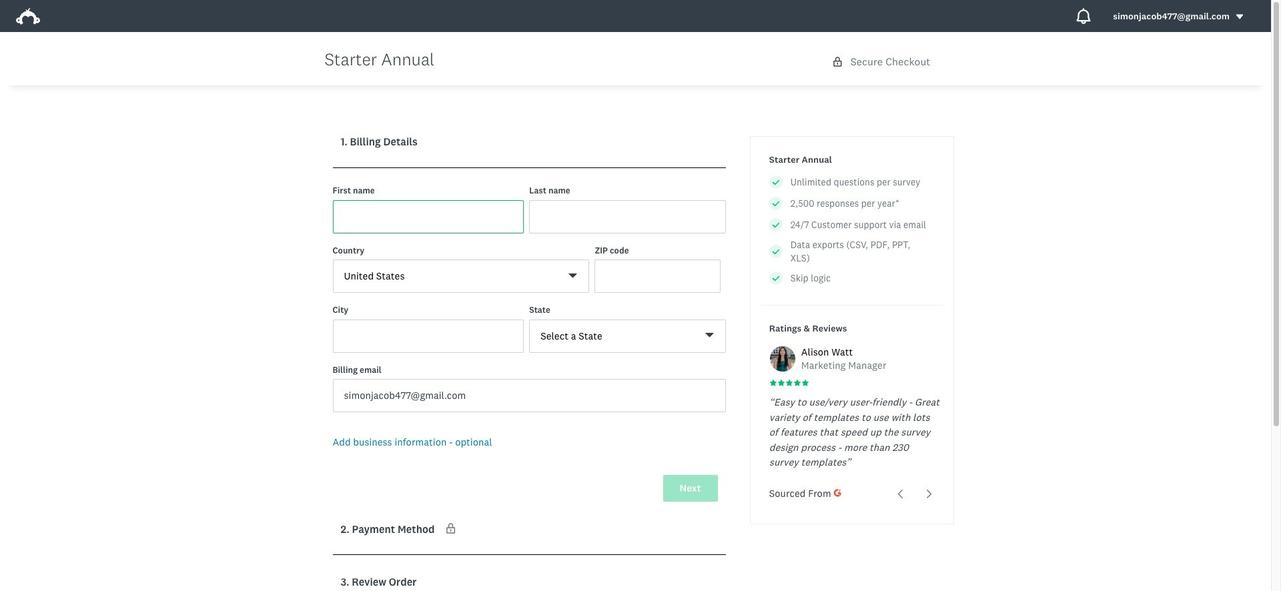 Task type: vqa. For each thing, say whether or not it's contained in the screenshot.
first folders icon from the bottom of the page
no



Task type: describe. For each thing, give the bounding box(es) containing it.
chevronleft image
[[896, 489, 906, 499]]

surveymonkey logo image
[[16, 8, 40, 25]]



Task type: locate. For each thing, give the bounding box(es) containing it.
None text field
[[333, 200, 524, 233], [333, 319, 524, 353], [333, 379, 726, 412], [333, 200, 524, 233], [333, 319, 524, 353], [333, 379, 726, 412]]

products icon image
[[1076, 8, 1092, 24]]

None telephone field
[[595, 260, 720, 293]]

chevronright image
[[924, 489, 934, 499]]

None text field
[[529, 200, 726, 233]]

dropdown arrow image
[[1235, 12, 1244, 22]]



